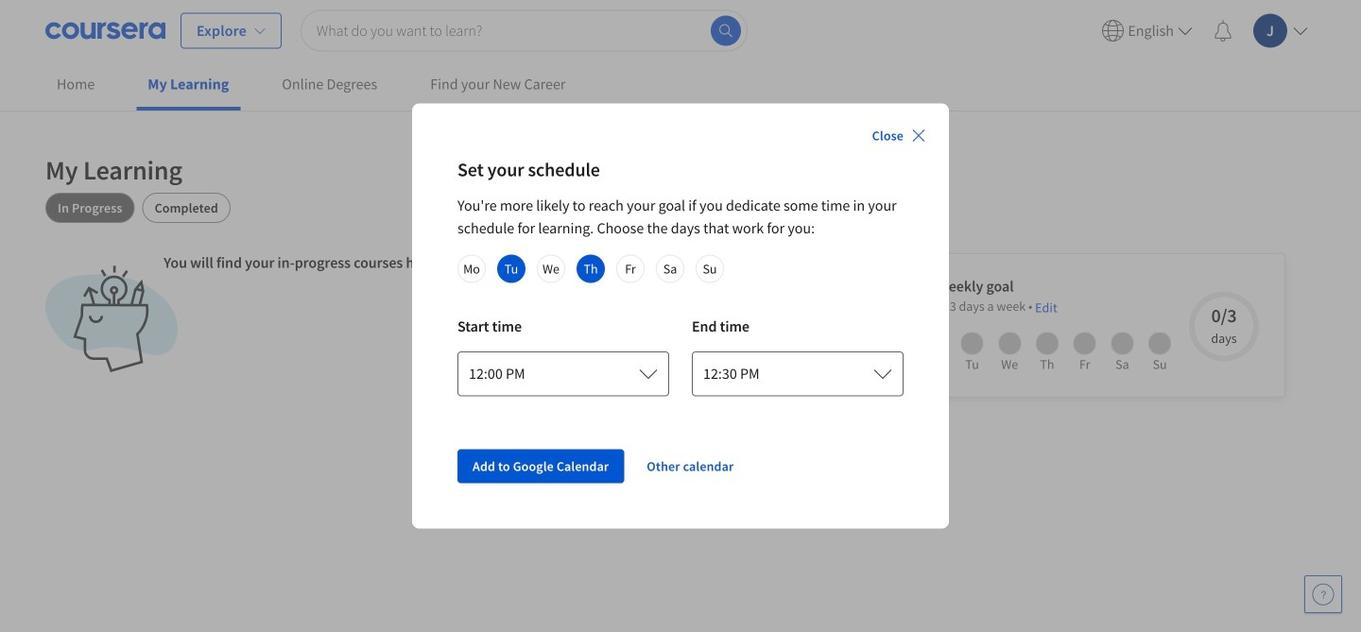 Task type: describe. For each thing, give the bounding box(es) containing it.
help center image
[[1312, 583, 1335, 606]]



Task type: locate. For each thing, give the bounding box(es) containing it.
coursera image
[[45, 16, 165, 46]]

tab list
[[45, 193, 1316, 223]]

dialog
[[412, 104, 949, 529]]

None search field
[[301, 10, 748, 52]]



Task type: vqa. For each thing, say whether or not it's contained in the screenshot.
leftmost WE
no



